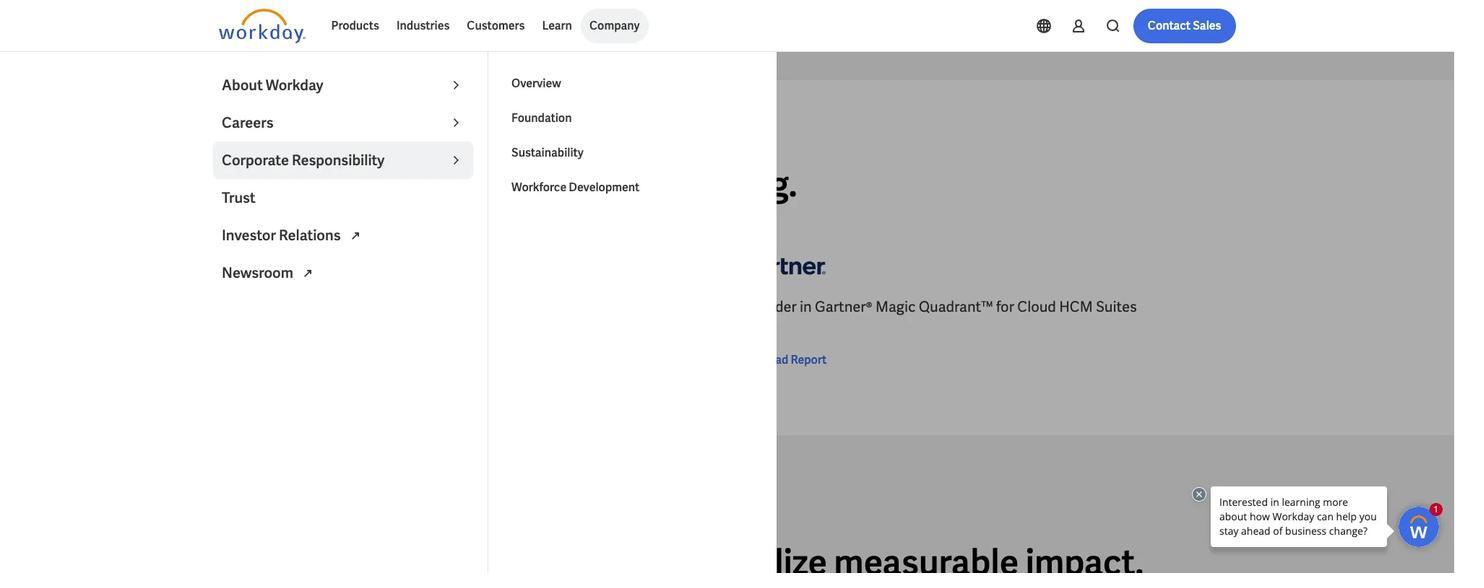 Task type: vqa. For each thing, say whether or not it's contained in the screenshot.
the time
no



Task type: locate. For each thing, give the bounding box(es) containing it.
service-
[[624, 298, 677, 317]]

a down what
[[219, 162, 243, 207]]

read
[[762, 353, 789, 368]]

relations
[[279, 226, 341, 245]]

hr,
[[523, 162, 579, 207]]

in for 2023
[[280, 298, 292, 317]]

careers button
[[213, 104, 473, 142]]

1 cloud from the left
[[532, 298, 571, 317]]

in up opens in a new tab image
[[355, 162, 385, 207]]

2 leader from the left
[[752, 298, 797, 317]]

a leader in finance, hr, and planning.
[[219, 162, 798, 207]]

say
[[304, 128, 322, 141]]

learn button
[[534, 9, 581, 43]]

leader up the "read"
[[752, 298, 797, 317]]

for right erp
[[603, 298, 621, 317]]

gartner® down newsroom link
[[329, 298, 387, 317]]

corporate responsibility button
[[213, 142, 473, 179]]

planning.
[[652, 162, 798, 207]]

finance,
[[391, 162, 516, 207]]

1 horizontal spatial magic
[[876, 298, 916, 317]]

1 horizontal spatial cloud
[[1018, 298, 1057, 317]]

workday
[[266, 76, 323, 95]]

cloud left erp
[[532, 298, 571, 317]]

0 horizontal spatial cloud
[[532, 298, 571, 317]]

a leader in 2023 gartner® magic quadrant™ for cloud erp for service- centric enterprises
[[219, 298, 677, 337]]

corporate responsibility
[[222, 151, 385, 170]]

1 horizontal spatial gartner®
[[815, 298, 873, 317]]

a inside a leader in 2023 gartner® magic quadrant™ for cloud erp for service- centric enterprises
[[219, 298, 229, 317]]

cloud left hcm
[[1018, 298, 1057, 317]]

newsroom link
[[213, 254, 473, 292]]

1 gartner image from the left
[[219, 245, 305, 286]]

opens in a new tab image
[[347, 228, 364, 245]]

gartner image for gartner®
[[739, 245, 826, 286]]

enterprises
[[270, 318, 345, 337]]

opens in a new tab image
[[299, 266, 317, 283]]

1 horizontal spatial gartner image
[[739, 245, 826, 286]]

2 gartner® from the left
[[815, 298, 873, 317]]

2 horizontal spatial for
[[997, 298, 1015, 317]]

gartner® up report
[[815, 298, 873, 317]]

1 horizontal spatial quadrant™
[[919, 298, 994, 317]]

1 leader from the left
[[232, 298, 277, 317]]

0 horizontal spatial quadrant™
[[433, 298, 508, 317]]

1 magic from the left
[[390, 298, 430, 317]]

0 horizontal spatial gartner image
[[219, 245, 305, 286]]

in for finance,
[[355, 162, 385, 207]]

1 horizontal spatial in
[[355, 162, 385, 207]]

1 gartner® from the left
[[329, 298, 387, 317]]

in for gartner®
[[800, 298, 812, 317]]

a up centric
[[219, 298, 229, 317]]

in left 2023 at the bottom left
[[280, 298, 292, 317]]

workforce development
[[512, 180, 640, 195]]

contact
[[1148, 18, 1191, 33]]

cloud
[[532, 298, 571, 317], [1018, 298, 1057, 317]]

industries button
[[388, 9, 459, 43]]

0 horizontal spatial in
[[280, 298, 292, 317]]

overview
[[512, 76, 561, 91]]

2 quadrant™ from the left
[[919, 298, 994, 317]]

read report
[[762, 353, 827, 368]]

2 horizontal spatial in
[[800, 298, 812, 317]]

magic inside a leader in 2023 gartner® magic quadrant™ for cloud erp for service- centric enterprises
[[390, 298, 430, 317]]

quadrant™
[[433, 298, 508, 317], [919, 298, 994, 317]]

2 gartner image from the left
[[739, 245, 826, 286]]

gartner®
[[329, 298, 387, 317], [815, 298, 873, 317]]

report
[[791, 353, 827, 368]]

leader up centric
[[232, 298, 277, 317]]

0 horizontal spatial gartner®
[[329, 298, 387, 317]]

a up read report link
[[739, 298, 749, 317]]

investor relations link
[[213, 217, 473, 254]]

analysts
[[251, 128, 302, 141]]

gartner® inside a leader in 2023 gartner® magic quadrant™ for cloud erp for service- centric enterprises
[[329, 298, 387, 317]]

0 horizontal spatial for
[[511, 298, 529, 317]]

leader inside a leader in 2023 gartner® magic quadrant™ for cloud erp for service- centric enterprises
[[232, 298, 277, 317]]

customers button
[[459, 9, 534, 43]]

for left hcm
[[997, 298, 1015, 317]]

leader
[[232, 298, 277, 317], [752, 298, 797, 317]]

investor relations
[[222, 226, 344, 245]]

for
[[511, 298, 529, 317], [603, 298, 621, 317], [997, 298, 1015, 317]]

in
[[355, 162, 385, 207], [280, 298, 292, 317], [800, 298, 812, 317]]

foundation
[[512, 111, 572, 126]]

1 horizontal spatial leader
[[752, 298, 797, 317]]

in up report
[[800, 298, 812, 317]]

0 horizontal spatial magic
[[390, 298, 430, 317]]

in inside a leader in 2023 gartner® magic quadrant™ for cloud erp for service- centric enterprises
[[280, 298, 292, 317]]

0 horizontal spatial leader
[[232, 298, 277, 317]]

magic
[[390, 298, 430, 317], [876, 298, 916, 317]]

gartner image for 2023
[[219, 245, 305, 286]]

products
[[331, 18, 379, 33]]

gartner image
[[219, 245, 305, 286], [739, 245, 826, 286]]

for left erp
[[511, 298, 529, 317]]

centric
[[219, 318, 267, 337]]

1 horizontal spatial for
[[603, 298, 621, 317]]

1 quadrant™ from the left
[[433, 298, 508, 317]]

a
[[219, 162, 243, 207], [219, 298, 229, 317], [739, 298, 749, 317]]

leader for a leader in gartner® magic quadrant™ for cloud hcm suites
[[752, 298, 797, 317]]



Task type: describe. For each thing, give the bounding box(es) containing it.
leader
[[250, 162, 349, 207]]

overview link
[[503, 67, 763, 101]]

sustainability
[[512, 145, 584, 160]]

a for a leader in 2023 gartner® magic quadrant™ for cloud erp for service- centric enterprises
[[219, 298, 229, 317]]

go to the homepage image
[[219, 9, 305, 43]]

contact sales link
[[1134, 9, 1236, 43]]

responsibility
[[292, 151, 385, 170]]

about workday button
[[213, 67, 473, 104]]

what analysts say
[[219, 128, 322, 141]]

and
[[586, 162, 645, 207]]

a leader in gartner® magic quadrant™ for cloud hcm suites
[[739, 298, 1138, 317]]

contact sales
[[1148, 18, 1222, 33]]

a for a leader in gartner® magic quadrant™ for cloud hcm suites
[[739, 298, 749, 317]]

2023
[[295, 298, 326, 317]]

learn
[[542, 18, 572, 33]]

3 for from the left
[[997, 298, 1015, 317]]

foundation link
[[503, 101, 763, 136]]

investor
[[222, 226, 276, 245]]

2 magic from the left
[[876, 298, 916, 317]]

what
[[219, 128, 249, 141]]

products button
[[323, 9, 388, 43]]

about workday
[[222, 76, 323, 95]]

trust
[[222, 189, 256, 207]]

suites
[[1096, 298, 1138, 317]]

quadrant™ inside a leader in 2023 gartner® magic quadrant™ for cloud erp for service- centric enterprises
[[433, 298, 508, 317]]

workforce development link
[[503, 171, 763, 205]]

industries
[[397, 18, 450, 33]]

about
[[222, 76, 263, 95]]

hcm
[[1060, 298, 1093, 317]]

development
[[569, 180, 640, 195]]

careers
[[222, 113, 274, 132]]

2 for from the left
[[603, 298, 621, 317]]

newsroom
[[222, 264, 296, 283]]

leader for a leader in 2023 gartner® magic quadrant™ for cloud erp for service- centric enterprises
[[232, 298, 277, 317]]

sustainability link
[[503, 136, 763, 171]]

company button
[[581, 9, 649, 43]]

sales
[[1194, 18, 1222, 33]]

customers
[[467, 18, 525, 33]]

1 for from the left
[[511, 298, 529, 317]]

erp
[[574, 298, 600, 317]]

2 cloud from the left
[[1018, 298, 1057, 317]]

a for a leader in finance, hr, and planning.
[[219, 162, 243, 207]]

trust link
[[213, 179, 473, 217]]

cloud inside a leader in 2023 gartner® magic quadrant™ for cloud erp for service- centric enterprises
[[532, 298, 571, 317]]

workforce
[[512, 180, 567, 195]]

corporate
[[222, 151, 289, 170]]

read report link
[[739, 352, 827, 370]]

company
[[590, 18, 640, 33]]



